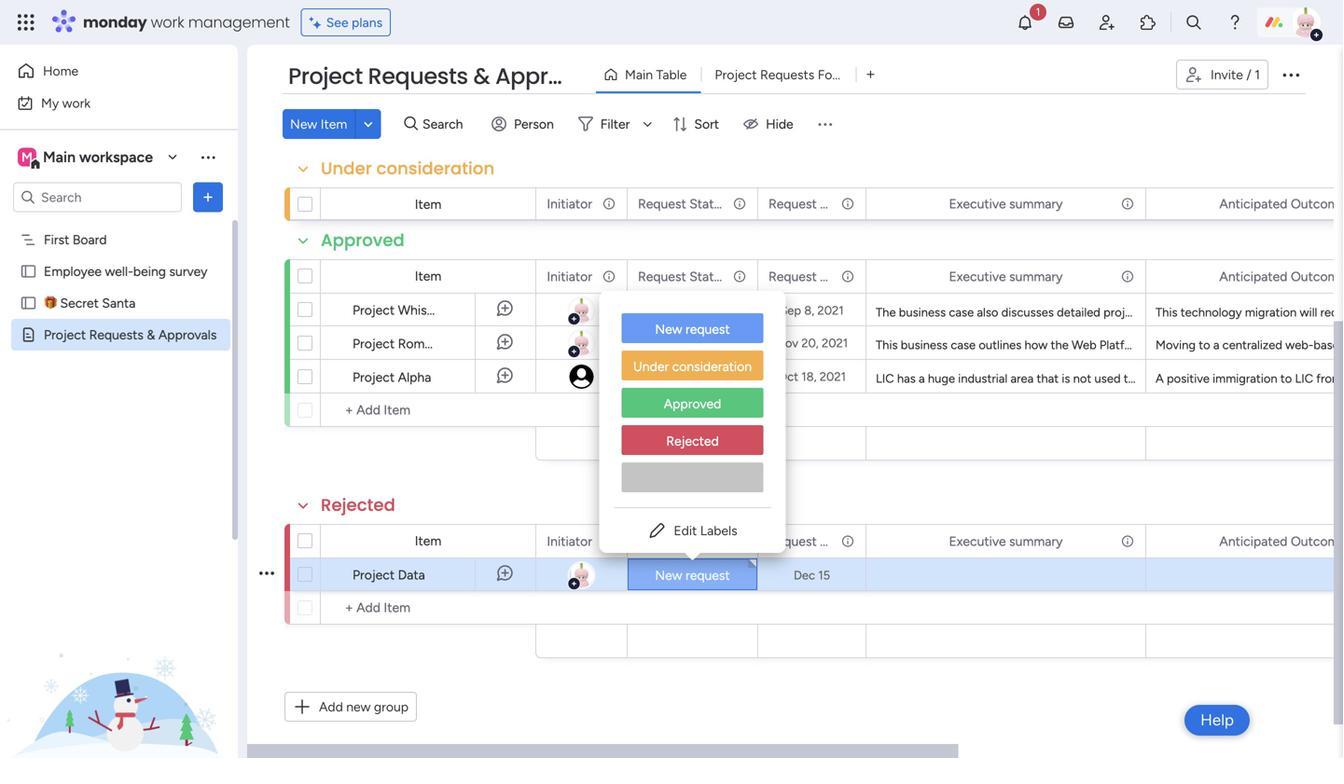 Task type: locate. For each thing, give the bounding box(es) containing it.
web-
[[1285, 338, 1313, 353]]

a down "performance"
[[1213, 338, 1219, 353]]

migration
[[1245, 305, 1297, 320]]

consideration for under consideration field
[[376, 157, 495, 180]]

1 horizontal spatial &
[[473, 61, 490, 92]]

Rejected field
[[316, 493, 400, 518]]

list box containing first board
[[0, 220, 238, 602]]

1 request from the top
[[685, 321, 730, 337]]

0 horizontal spatial &
[[147, 327, 155, 343]]

request date field up dec
[[764, 531, 848, 552]]

request down hide in the right of the page
[[769, 196, 817, 212]]

my work
[[41, 95, 91, 111]]

edit labels
[[674, 523, 737, 539]]

main for main workspace
[[43, 148, 76, 166]]

used
[[1095, 371, 1121, 386]]

column information image for executive summary field related to approved
[[1120, 269, 1135, 284]]

project left data
[[353, 567, 395, 583]]

item left angle down icon
[[321, 116, 347, 132]]

2 vertical spatial request status
[[638, 533, 727, 549]]

under consideration option
[[622, 351, 763, 381]]

request date down menu icon
[[769, 196, 848, 212]]

nov
[[776, 336, 798, 351]]

add new group button
[[284, 692, 417, 722]]

2 vertical spatial new
[[655, 568, 682, 583]]

1 outcome from the top
[[1291, 196, 1343, 212]]

request
[[638, 196, 686, 212], [769, 196, 817, 212], [638, 269, 686, 284], [769, 269, 817, 284], [638, 533, 686, 549], [769, 533, 817, 549]]

project up new item
[[288, 61, 363, 92]]

2 summary from the top
[[1009, 269, 1063, 284]]

approvals down 'survey'
[[158, 327, 217, 343]]

new inside new item button
[[290, 116, 317, 132]]

the right how
[[1051, 338, 1069, 353]]

requests for project requests form button
[[760, 67, 815, 83]]

1 horizontal spatial a
[[1213, 338, 1219, 353]]

2 vertical spatial executive summary field
[[944, 531, 1067, 552]]

0 horizontal spatial a
[[919, 371, 925, 386]]

approvals inside list box
[[158, 327, 217, 343]]

rejected inside option
[[666, 433, 719, 449]]

3 initiator from the top
[[547, 533, 592, 549]]

2 outcome from the top
[[1291, 269, 1343, 284]]

new inside new request option
[[655, 321, 682, 337]]

1 horizontal spatial this
[[1156, 305, 1177, 320]]

new request up under consideration option
[[655, 321, 730, 337]]

1 anticipated from the top
[[1219, 196, 1288, 212]]

approvals inside field
[[495, 61, 606, 92]]

consideration inside option
[[672, 359, 752, 374]]

2 vertical spatial request status field
[[633, 531, 727, 552]]

0 vertical spatial under consideration
[[321, 157, 495, 180]]

case for outlines
[[951, 338, 976, 353]]

3 anticipated outcome from the top
[[1219, 533, 1343, 549]]

0 horizontal spatial requests
[[89, 327, 144, 343]]

edit
[[674, 523, 697, 539]]

1 vertical spatial business
[[901, 338, 948, 353]]

1 is from the left
[[1062, 371, 1070, 386]]

0 vertical spatial a
[[1213, 338, 1219, 353]]

the left 3 on the right of the page
[[1302, 371, 1320, 386]]

1 vertical spatial the
[[1160, 371, 1180, 386]]

1 status from the top
[[689, 196, 727, 212]]

new request option
[[622, 313, 763, 343]]

2 executive from the top
[[949, 269, 1006, 284]]

1 image
[[1030, 1, 1046, 22]]

notifications image
[[1016, 13, 1034, 32]]

request up the sep at the top right of page
[[769, 269, 817, 284]]

consideration down search field
[[376, 157, 495, 180]]

0 horizontal spatial the
[[876, 305, 896, 320]]

request up new request option
[[638, 269, 686, 284]]

0 horizontal spatial main
[[43, 148, 76, 166]]

consideration up approved option on the bottom
[[672, 359, 752, 374]]

romeo
[[398, 336, 439, 352]]

options image
[[601, 188, 614, 220], [601, 261, 614, 292], [731, 261, 744, 292], [839, 261, 852, 292], [1119, 261, 1132, 292], [731, 526, 744, 557], [839, 526, 852, 557]]

a right has
[[919, 371, 925, 386]]

group
[[374, 699, 409, 715]]

main inside main table button
[[625, 67, 653, 83]]

new item
[[290, 116, 347, 132]]

new request
[[655, 321, 730, 337], [655, 568, 730, 583]]

1 vertical spatial status
[[689, 269, 727, 284]]

angle down image
[[364, 117, 373, 131]]

detailed
[[1057, 305, 1100, 320]]

the left 'plan'
[[1160, 371, 1180, 386]]

0 vertical spatial main
[[625, 67, 653, 83]]

under up approved option on the bottom
[[633, 359, 669, 374]]

project whiskey
[[353, 302, 447, 318]]

0 vertical spatial case
[[949, 305, 974, 320]]

request date field up 8,
[[764, 266, 848, 287]]

0 horizontal spatial lic
[[876, 371, 894, 386]]

sep
[[780, 303, 801, 318]]

0 horizontal spatial under consideration
[[321, 157, 495, 180]]

list box
[[0, 220, 238, 602], [599, 298, 786, 507]]

0 vertical spatial initiator field
[[542, 194, 597, 214]]

0 horizontal spatial is
[[1062, 371, 1070, 386]]

work inside button
[[62, 95, 91, 111]]

initiator
[[547, 196, 592, 212], [547, 269, 592, 284], [547, 533, 592, 549]]

positive
[[1167, 371, 1210, 386]]

new up under consideration option
[[655, 321, 682, 337]]

ruby anderson image
[[1291, 7, 1321, 37]]

0 horizontal spatial rejected
[[321, 493, 395, 517]]

column information image for rejected executive summary field
[[1120, 534, 1135, 549]]

option down rejected option
[[622, 463, 763, 492]]

0 vertical spatial new
[[290, 116, 317, 132]]

3 outcome from the top
[[1291, 533, 1343, 549]]

moving to a centralized web-based
[[1156, 338, 1343, 353]]

outcome for rejected
[[1291, 533, 1343, 549]]

lic left 3 on the right of the page
[[1295, 371, 1313, 386]]

area
[[1011, 371, 1034, 386]]

rejected option
[[622, 425, 763, 455]]

1 vertical spatial will
[[1221, 338, 1239, 353]]

list box containing new request
[[599, 298, 786, 507]]

under down angle down icon
[[321, 157, 372, 180]]

this business case outlines how the web platform (wp) project will address current bu
[[876, 338, 1343, 353]]

this up (wp)
[[1156, 305, 1177, 320]]

1 vertical spatial case
[[951, 338, 976, 353]]

2 anticipated outcome from the top
[[1219, 269, 1343, 284]]

2 request date field from the top
[[764, 266, 848, 287]]

3 anticipated from the top
[[1219, 533, 1288, 549]]

column information image for 1st executive summary field from the top
[[1120, 196, 1135, 211]]

0 horizontal spatial approvals
[[158, 327, 217, 343]]

0 vertical spatial rejected
[[666, 433, 719, 449]]

1 vertical spatial executive summary
[[949, 269, 1063, 284]]

2 vertical spatial date
[[820, 533, 848, 549]]

1 vertical spatial anticipated
[[1219, 269, 1288, 284]]

1 vertical spatial under
[[633, 359, 669, 374]]

request date field down menu icon
[[764, 194, 848, 214]]

2 request status from the top
[[638, 269, 727, 284]]

15
[[818, 568, 830, 583]]

request status for rejected
[[638, 533, 727, 549]]

column information image
[[602, 196, 616, 211], [732, 196, 747, 211], [840, 196, 855, 211], [602, 269, 616, 284], [732, 269, 747, 284]]

approved
[[321, 229, 405, 252], [664, 303, 721, 319], [664, 335, 721, 351], [664, 369, 721, 385], [664, 396, 721, 412]]

to down web-
[[1280, 371, 1292, 386]]

approvals up person
[[495, 61, 606, 92]]

invite
[[1211, 67, 1243, 83]]

2 lic from the left
[[1295, 371, 1313, 386]]

1 horizontal spatial under consideration
[[633, 359, 752, 374]]

date down menu icon
[[820, 196, 848, 212]]

main inside workspace selection element
[[43, 148, 76, 166]]

item
[[321, 116, 347, 132], [415, 196, 441, 212], [415, 268, 441, 284], [415, 533, 441, 549]]

Request Date field
[[764, 194, 848, 214], [764, 266, 848, 287], [764, 531, 848, 552]]

has
[[897, 371, 916, 386]]

work for monday
[[151, 12, 184, 33]]

3 initiator field from the top
[[542, 531, 597, 552]]

lic left has
[[876, 371, 894, 386]]

add
[[319, 699, 343, 715]]

0 horizontal spatial this
[[876, 338, 898, 353]]

2 vertical spatial executive summary
[[949, 533, 1063, 549]]

1 new request from the top
[[655, 321, 730, 337]]

0 vertical spatial the
[[1051, 338, 1069, 353]]

2 vertical spatial outcome
[[1291, 533, 1343, 549]]

date for rejected
[[820, 533, 848, 549]]

not
[[1073, 371, 1092, 386]]

business
[[899, 305, 946, 320], [901, 338, 948, 353]]

request up under consideration option
[[685, 321, 730, 337]]

1 vertical spatial request
[[685, 568, 730, 583]]

2 vertical spatial request date
[[769, 533, 848, 549]]

rejected down approved option on the bottom
[[666, 433, 719, 449]]

1 horizontal spatial under
[[633, 359, 669, 374]]

executive for approved
[[949, 269, 1006, 284]]

3 executive from the top
[[949, 533, 1006, 549]]

goals,
[[1146, 305, 1177, 320]]

0 vertical spatial consideration
[[376, 157, 495, 180]]

project requests form
[[715, 67, 848, 83]]

business for the
[[899, 305, 946, 320]]

v2 search image
[[404, 114, 418, 135]]

case left also on the top right of page
[[949, 305, 974, 320]]

2 vertical spatial 2021
[[820, 369, 846, 384]]

will left address
[[1221, 338, 1239, 353]]

apps image
[[1139, 13, 1157, 32]]

0 vertical spatial date
[[820, 196, 848, 212]]

this
[[1156, 305, 1177, 320], [876, 338, 898, 353]]

3 summary from the top
[[1009, 533, 1063, 549]]

new request down edit labels 'button'
[[655, 568, 730, 583]]

0 horizontal spatial under
[[321, 157, 372, 180]]

1 horizontal spatial requests
[[368, 61, 468, 92]]

1 horizontal spatial lic
[[1295, 371, 1313, 386]]

2 anticipated outcome field from the top
[[1215, 266, 1343, 287]]

this technology migration will redu
[[1156, 305, 1343, 320]]

1 request date field from the top
[[764, 194, 848, 214]]

request left labels
[[638, 533, 686, 549]]

2 initiator field from the top
[[542, 266, 597, 287]]

consideration inside field
[[376, 157, 495, 180]]

first
[[44, 232, 69, 248]]

anticipated outcome for rejected
[[1219, 533, 1343, 549]]

request down arrow down image
[[638, 196, 686, 212]]

rejected inside field
[[321, 493, 395, 517]]

request status
[[638, 196, 727, 212], [638, 269, 727, 284], [638, 533, 727, 549]]

executive summary for approved
[[949, 269, 1063, 284]]

1 vertical spatial anticipated outcome
[[1219, 269, 1343, 284]]

2 request date from the top
[[769, 269, 848, 284]]

today.
[[1124, 371, 1157, 386]]

invite members image
[[1098, 13, 1116, 32]]

1 horizontal spatial list box
[[599, 298, 786, 507]]

work
[[151, 12, 184, 33], [62, 95, 91, 111]]

lottie animation element
[[0, 570, 238, 758]]

project requests & approvals down santa
[[44, 327, 217, 343]]

2 vertical spatial initiator field
[[542, 531, 597, 552]]

main
[[625, 67, 653, 83], [43, 148, 76, 166]]

main for main table
[[625, 67, 653, 83]]

m
[[22, 149, 33, 165]]

1 vertical spatial rejected
[[321, 493, 395, 517]]

column information image
[[1120, 196, 1135, 211], [840, 269, 855, 284], [1120, 269, 1135, 284], [732, 534, 747, 549], [840, 534, 855, 549], [1120, 534, 1135, 549]]

executive summary field for approved
[[944, 266, 1067, 287]]

1 vertical spatial initiator field
[[542, 266, 597, 287]]

2 initiator from the top
[[547, 269, 592, 284]]

1 vertical spatial work
[[62, 95, 91, 111]]

under consideration for under consideration option
[[633, 359, 752, 374]]

1 horizontal spatial the
[[1302, 371, 1320, 386]]

case left outlines
[[951, 338, 976, 353]]

monday
[[83, 12, 147, 33]]

option up board at the top
[[0, 223, 238, 227]]

0 vertical spatial initiator
[[547, 196, 592, 212]]

2021 right the '20,'
[[822, 336, 848, 351]]

0 horizontal spatial consideration
[[376, 157, 495, 180]]

3 request date from the top
[[769, 533, 848, 549]]

requests down santa
[[89, 327, 144, 343]]

new down edit
[[655, 568, 682, 583]]

business up huge
[[901, 338, 948, 353]]

0 horizontal spatial work
[[62, 95, 91, 111]]

date up 15
[[820, 533, 848, 549]]

2021 right 8,
[[817, 303, 844, 318]]

date for approved
[[820, 269, 848, 284]]

2 date from the top
[[820, 269, 848, 284]]

executive summary
[[949, 196, 1063, 212], [949, 269, 1063, 284], [949, 533, 1063, 549]]

3 request date field from the top
[[764, 531, 848, 552]]

public board image
[[20, 294, 37, 312]]

0 vertical spatial anticipated
[[1219, 196, 1288, 212]]

to right moving
[[1199, 338, 1210, 353]]

Search in workspace field
[[39, 187, 156, 208]]

2 executive summary field from the top
[[944, 266, 1067, 287]]

request date for approved
[[769, 269, 848, 284]]

redu
[[1320, 305, 1343, 320]]

2 status from the top
[[689, 269, 727, 284]]

anticipated
[[1219, 196, 1288, 212], [1219, 269, 1288, 284], [1219, 533, 1288, 549]]

1 vertical spatial date
[[820, 269, 848, 284]]

public board image
[[20, 263, 37, 280]]

3 request status field from the top
[[633, 531, 727, 552]]

0 vertical spatial request status
[[638, 196, 727, 212]]

Initiator field
[[542, 194, 597, 214], [542, 266, 597, 287], [542, 531, 597, 552]]

status for approved
[[689, 269, 727, 284]]

1 executive summary from the top
[[949, 196, 1063, 212]]

request status for approved
[[638, 269, 727, 284]]

requests left form
[[760, 67, 815, 83]]

request date
[[769, 196, 848, 212], [769, 269, 848, 284], [769, 533, 848, 549]]

the right sep 8, 2021
[[876, 305, 896, 320]]

1 vertical spatial this
[[876, 338, 898, 353]]

1 vertical spatial 2021
[[822, 336, 848, 351]]

under consideration up approved option on the bottom
[[633, 359, 752, 374]]

1 horizontal spatial option
[[622, 463, 763, 492]]

rejected
[[666, 433, 719, 449], [321, 493, 395, 517]]

project up 'plan'
[[1179, 338, 1218, 353]]

project requests & approvals up search field
[[288, 61, 606, 92]]

0 vertical spatial approvals
[[495, 61, 606, 92]]

this up has
[[876, 338, 898, 353]]

inbox image
[[1057, 13, 1075, 32]]

0 vertical spatial request
[[685, 321, 730, 337]]

2 anticipated from the top
[[1219, 269, 1288, 284]]

work right monday
[[151, 12, 184, 33]]

oct
[[778, 369, 798, 384]]

0 vertical spatial outcome
[[1291, 196, 1343, 212]]

2 request from the top
[[685, 568, 730, 583]]

request for third request date field from the bottom
[[769, 196, 817, 212]]

1 request status from the top
[[638, 196, 727, 212]]

plans
[[352, 14, 383, 30]]

1 horizontal spatial approvals
[[495, 61, 606, 92]]

3 executive summary from the top
[[949, 533, 1063, 549]]

under inside under consideration field
[[321, 157, 372, 180]]

new
[[290, 116, 317, 132], [655, 321, 682, 337], [655, 568, 682, 583]]

approved option
[[622, 388, 763, 418]]

option
[[0, 223, 238, 227], [622, 463, 763, 492]]

main left table
[[625, 67, 653, 83]]

0 horizontal spatial option
[[0, 223, 238, 227]]

requests inside button
[[760, 67, 815, 83]]

3 executive summary field from the top
[[944, 531, 1067, 552]]

1 vertical spatial request status field
[[633, 266, 727, 287]]

1 vertical spatial outcome
[[1291, 269, 1343, 284]]

0 vertical spatial executive summary
[[949, 196, 1063, 212]]

2 vertical spatial anticipated outcome
[[1219, 533, 1343, 549]]

1 initiator from the top
[[547, 196, 592, 212]]

first board
[[44, 232, 107, 248]]

1 vertical spatial under consideration
[[633, 359, 752, 374]]

2021
[[817, 303, 844, 318], [822, 336, 848, 351], [820, 369, 846, 384]]

will left the redu
[[1300, 305, 1317, 320]]

0 vertical spatial executive summary field
[[944, 194, 1067, 214]]

1 executive from the top
[[949, 196, 1006, 212]]

work for my
[[62, 95, 91, 111]]

item for rejected
[[415, 533, 441, 549]]

3 date from the top
[[820, 533, 848, 549]]

to left bring
[[1221, 371, 1232, 386]]

& down being
[[147, 327, 155, 343]]

3 request status from the top
[[638, 533, 727, 549]]

a for huge
[[919, 371, 925, 386]]

initiator for rejected
[[547, 533, 592, 549]]

Anticipated Outcome field
[[1215, 194, 1343, 214], [1215, 266, 1343, 287], [1215, 531, 1343, 552]]

1 vertical spatial new request
[[655, 568, 730, 583]]

Approved field
[[316, 229, 409, 253]]

0 vertical spatial this
[[1156, 305, 1177, 320]]

request
[[685, 321, 730, 337], [685, 568, 730, 583]]

0 vertical spatial project requests & approvals
[[288, 61, 606, 92]]

Project Requests & Approvals field
[[284, 61, 606, 92]]

0 vertical spatial under
[[321, 157, 372, 180]]

0 vertical spatial &
[[473, 61, 490, 92]]

sort
[[694, 116, 719, 132]]

1 vertical spatial main
[[43, 148, 76, 166]]

1 vertical spatial consideration
[[672, 359, 752, 374]]

request date up 8,
[[769, 269, 848, 284]]

item up data
[[415, 533, 441, 549]]

new
[[346, 699, 371, 715]]

3 anticipated outcome field from the top
[[1215, 531, 1343, 552]]

request down edit labels
[[685, 568, 730, 583]]

3
[[1323, 371, 1329, 386]]

request date up dec
[[769, 533, 848, 549]]

a for centralized
[[1213, 338, 1219, 353]]

employee well-being survey
[[44, 263, 207, 279]]

approved inside approved option
[[664, 396, 721, 412]]

0 vertical spatial executive
[[949, 196, 1006, 212]]

data
[[398, 567, 425, 583]]

2 executive summary from the top
[[949, 269, 1063, 284]]

new left angle down icon
[[290, 116, 317, 132]]

Executive summary field
[[944, 194, 1067, 214], [944, 266, 1067, 287], [944, 531, 1067, 552]]

item up the whiskey
[[415, 268, 441, 284]]

rejected up project data in the left of the page
[[321, 493, 395, 517]]

bu
[[1330, 338, 1343, 353]]

0 horizontal spatial list box
[[0, 220, 238, 602]]

anticipated outcome for approved
[[1219, 269, 1343, 284]]

this for whiskey
[[1156, 305, 1177, 320]]

0 horizontal spatial project requests & approvals
[[44, 327, 217, 343]]

from
[[1316, 371, 1342, 386]]

business left also on the top right of page
[[899, 305, 946, 320]]

web
[[1072, 338, 1097, 353]]

2 request status field from the top
[[633, 266, 727, 287]]

is right 'plan'
[[1209, 371, 1218, 386]]

whiskey
[[398, 302, 447, 318]]

main right workspace image
[[43, 148, 76, 166]]

see plans button
[[301, 8, 391, 36]]

0 vertical spatial option
[[0, 223, 238, 227]]

secret
[[60, 295, 99, 311]]

1 vertical spatial new
[[655, 321, 682, 337]]

under consideration inside option
[[633, 359, 752, 374]]

1 horizontal spatial to
[[1221, 371, 1232, 386]]

project up 'sort'
[[715, 67, 757, 83]]

under consideration down v2 search image
[[321, 157, 495, 180]]

2021 right 18,
[[820, 369, 846, 384]]

1 horizontal spatial main
[[625, 67, 653, 83]]

item down under consideration field
[[415, 196, 441, 212]]

Request Status field
[[633, 194, 727, 214], [633, 266, 727, 287], [633, 531, 727, 552]]

summary
[[1009, 196, 1063, 212], [1009, 269, 1063, 284], [1009, 533, 1063, 549]]

project down 🎁
[[44, 327, 86, 343]]

under consideration inside field
[[321, 157, 495, 180]]

under inside under consideration option
[[633, 359, 669, 374]]

1 vertical spatial the
[[1302, 371, 1320, 386]]

0 vertical spatial status
[[689, 196, 727, 212]]

1 horizontal spatial consideration
[[672, 359, 752, 374]]

executive
[[949, 196, 1006, 212], [949, 269, 1006, 284], [949, 533, 1006, 549]]

under consideration
[[321, 157, 495, 180], [633, 359, 752, 374]]

of
[[1287, 371, 1299, 386]]

3 status from the top
[[689, 533, 727, 549]]

the business case also discusses detailed project goals, performance measures, assum
[[876, 305, 1343, 320]]

🎁 secret santa
[[44, 295, 136, 311]]

request date for rejected
[[769, 533, 848, 549]]

requests inside field
[[368, 61, 468, 92]]

options image
[[1280, 63, 1302, 86], [199, 188, 217, 207], [731, 188, 744, 220], [839, 188, 852, 220], [1119, 188, 1132, 220], [601, 526, 614, 557], [1119, 526, 1132, 557], [259, 552, 274, 596]]

0 vertical spatial work
[[151, 12, 184, 33]]

lic
[[876, 371, 894, 386], [1295, 371, 1313, 386]]

menu image
[[816, 115, 834, 133]]

is left not
[[1062, 371, 1070, 386]]

date up sep 8, 2021
[[820, 269, 848, 284]]

& up search field
[[473, 61, 490, 92]]

request up dec
[[769, 533, 817, 549]]

0 vertical spatial anticipated outcome field
[[1215, 194, 1343, 214]]

request date field for approved
[[764, 266, 848, 287]]

work right the my
[[62, 95, 91, 111]]

column information image for request date field associated with rejected
[[840, 534, 855, 549]]

1 vertical spatial initiator
[[547, 269, 592, 284]]

Under consideration field
[[316, 157, 499, 181]]

performance
[[1180, 305, 1250, 320]]

requests up v2 search image
[[368, 61, 468, 92]]

case for also
[[949, 305, 974, 320]]

executive summary field for rejected
[[944, 531, 1067, 552]]

anticipated outcome
[[1219, 196, 1343, 212], [1219, 269, 1343, 284], [1219, 533, 1343, 549]]

0 vertical spatial request date
[[769, 196, 848, 212]]

the
[[1051, 338, 1069, 353], [1302, 371, 1320, 386]]



Task type: vqa. For each thing, say whether or not it's contained in the screenshot.
left directory
no



Task type: describe. For each thing, give the bounding box(es) containing it.
outcome for approved
[[1291, 269, 1343, 284]]

plan
[[1183, 371, 1206, 386]]

technology
[[1180, 305, 1242, 320]]

item for approved
[[415, 268, 441, 284]]

help image
[[1226, 13, 1244, 32]]

request for request status field corresponding to approved
[[638, 269, 686, 284]]

centralized
[[1222, 338, 1282, 353]]

project up project romeo
[[353, 302, 395, 318]]

summary for rejected
[[1009, 533, 1063, 549]]

measures,
[[1253, 305, 1308, 320]]

new item button
[[283, 109, 355, 139]]

workspace selection element
[[18, 146, 156, 170]]

approved inside approved field
[[321, 229, 405, 252]]

1 date from the top
[[820, 196, 848, 212]]

initiator for approved
[[547, 269, 592, 284]]

consideration for under consideration option
[[672, 359, 752, 374]]

this for romeo
[[876, 338, 898, 353]]

new request inside option
[[655, 321, 730, 337]]

workspace image
[[18, 147, 36, 167]]

under for under consideration field
[[321, 157, 372, 180]]

1 request date from the top
[[769, 196, 848, 212]]

search everything image
[[1184, 13, 1203, 32]]

requests for project requests & approvals field
[[368, 61, 468, 92]]

business for this
[[901, 338, 948, 353]]

lic has a huge industrial area that is not used today. the plan is to bring 2/3 of the 3 su
[[876, 371, 1343, 386]]

1 summary from the top
[[1009, 196, 1063, 212]]

discusses
[[1001, 305, 1054, 320]]

my
[[41, 95, 59, 111]]

bring
[[1235, 371, 1263, 386]]

item for under consideration
[[415, 196, 441, 212]]

request status field for rejected
[[633, 531, 727, 552]]

based
[[1313, 338, 1343, 353]]

project requests form button
[[701, 60, 856, 90]]

assum
[[1311, 305, 1343, 320]]

a positive immigration to lic from 
[[1156, 371, 1343, 386]]

Search field
[[418, 111, 474, 137]]

a
[[1156, 371, 1164, 386]]

main table
[[625, 67, 687, 83]]

column information image for request date field for approved
[[840, 269, 855, 284]]

request date field for rejected
[[764, 531, 848, 552]]

anticipated outcome field for rejected
[[1215, 531, 1343, 552]]

person
[[514, 116, 554, 132]]

0 vertical spatial will
[[1300, 305, 1317, 320]]

nov 20, 2021
[[776, 336, 848, 351]]

column information image for request status field associated with rejected
[[732, 534, 747, 549]]

project down project romeo
[[353, 369, 395, 385]]

filter
[[600, 116, 630, 132]]

current
[[1287, 338, 1327, 353]]

select product image
[[17, 13, 35, 32]]

project
[[1103, 305, 1143, 320]]

how
[[1025, 338, 1048, 353]]

su
[[1332, 371, 1343, 386]]

sep 8, 2021
[[780, 303, 844, 318]]

santa
[[102, 295, 136, 311]]

invite / 1 button
[[1176, 60, 1268, 90]]

1 initiator field from the top
[[542, 194, 597, 214]]

2/3
[[1266, 371, 1284, 386]]

well-
[[105, 263, 133, 279]]

2021 for project romeo
[[822, 336, 848, 351]]

request for request status field associated with rejected
[[638, 533, 686, 549]]

lottie animation image
[[0, 570, 238, 758]]

0 horizontal spatial the
[[1051, 338, 1069, 353]]

20,
[[801, 336, 819, 351]]

help
[[1200, 711, 1234, 730]]

anticipated for rejected
[[1219, 533, 1288, 549]]

project romeo
[[353, 336, 439, 352]]

status for rejected
[[689, 533, 727, 549]]

main table button
[[596, 60, 701, 90]]

1 vertical spatial &
[[147, 327, 155, 343]]

my work button
[[11, 88, 201, 118]]

add new group
[[319, 699, 409, 715]]

project alpha
[[353, 369, 431, 385]]

help button
[[1185, 705, 1250, 736]]

2 is from the left
[[1209, 371, 1218, 386]]

see
[[326, 14, 348, 30]]

project inside field
[[288, 61, 363, 92]]

2 new request from the top
[[655, 568, 730, 583]]

project inside button
[[715, 67, 757, 83]]

under for under consideration option
[[633, 359, 669, 374]]

item inside new item button
[[321, 116, 347, 132]]

/
[[1246, 67, 1251, 83]]

home button
[[11, 56, 201, 86]]

2021 for project alpha
[[820, 369, 846, 384]]

1 vertical spatial option
[[622, 463, 763, 492]]

add view image
[[867, 68, 874, 81]]

project up project alpha
[[353, 336, 395, 352]]

workspace options image
[[199, 148, 217, 166]]

under consideration for under consideration field
[[321, 157, 495, 180]]

main workspace
[[43, 148, 153, 166]]

moving
[[1156, 338, 1196, 353]]

anticipated outcome field for approved
[[1215, 266, 1343, 287]]

invite / 1
[[1211, 67, 1260, 83]]

& inside field
[[473, 61, 490, 92]]

initiator field for rejected
[[542, 531, 597, 552]]

request status field for approved
[[633, 266, 727, 287]]

table
[[656, 67, 687, 83]]

0 horizontal spatial to
[[1199, 338, 1210, 353]]

person button
[[484, 109, 565, 139]]

filter button
[[571, 109, 659, 139]]

initiator field for approved
[[542, 266, 597, 287]]

summary for approved
[[1009, 269, 1063, 284]]

+ Add Item text field
[[330, 399, 527, 422]]

rejected for rejected option
[[666, 433, 719, 449]]

1 executive summary field from the top
[[944, 194, 1067, 214]]

management
[[188, 12, 290, 33]]

8,
[[804, 303, 814, 318]]

executive for rejected
[[949, 533, 1006, 549]]

dec 15
[[794, 568, 830, 583]]

oct 18, 2021
[[778, 369, 846, 384]]

1 request status field from the top
[[633, 194, 727, 214]]

anticipated for approved
[[1219, 269, 1288, 284]]

1 lic from the left
[[876, 371, 894, 386]]

survey
[[169, 263, 207, 279]]

hide button
[[736, 109, 805, 139]]

arrow down image
[[636, 113, 659, 135]]

request inside option
[[685, 321, 730, 337]]

also
[[977, 305, 998, 320]]

platform
[[1099, 338, 1146, 353]]

1 anticipated outcome from the top
[[1219, 196, 1343, 212]]

see plans
[[326, 14, 383, 30]]

project data
[[353, 567, 425, 583]]

0 vertical spatial 2021
[[817, 303, 844, 318]]

0 vertical spatial the
[[876, 305, 896, 320]]

hide
[[766, 116, 793, 132]]

1 anticipated outcome field from the top
[[1215, 194, 1343, 214]]

project requests & approvals inside field
[[288, 61, 606, 92]]

dec
[[794, 568, 815, 583]]

being
[[133, 263, 166, 279]]

edit labels button
[[614, 516, 771, 546]]

industrial
[[958, 371, 1008, 386]]

request for request date field associated with rejected
[[769, 533, 817, 549]]

home
[[43, 63, 79, 79]]

huge
[[928, 371, 955, 386]]

1 horizontal spatial the
[[1160, 371, 1180, 386]]

board
[[73, 232, 107, 248]]

18,
[[801, 369, 817, 384]]

request for request date field for approved
[[769, 269, 817, 284]]

1
[[1255, 67, 1260, 83]]

labels
[[700, 523, 737, 539]]

outlines
[[979, 338, 1022, 353]]

(wp)
[[1149, 338, 1176, 353]]

2 horizontal spatial to
[[1280, 371, 1292, 386]]

workspace
[[79, 148, 153, 166]]

address
[[1242, 338, 1284, 353]]

request for first request status field
[[638, 196, 686, 212]]

+ Add Item text field
[[330, 597, 527, 619]]

0 horizontal spatial will
[[1221, 338, 1239, 353]]

sort button
[[664, 109, 730, 139]]

rejected for rejected field
[[321, 493, 395, 517]]

executive summary for rejected
[[949, 533, 1063, 549]]



